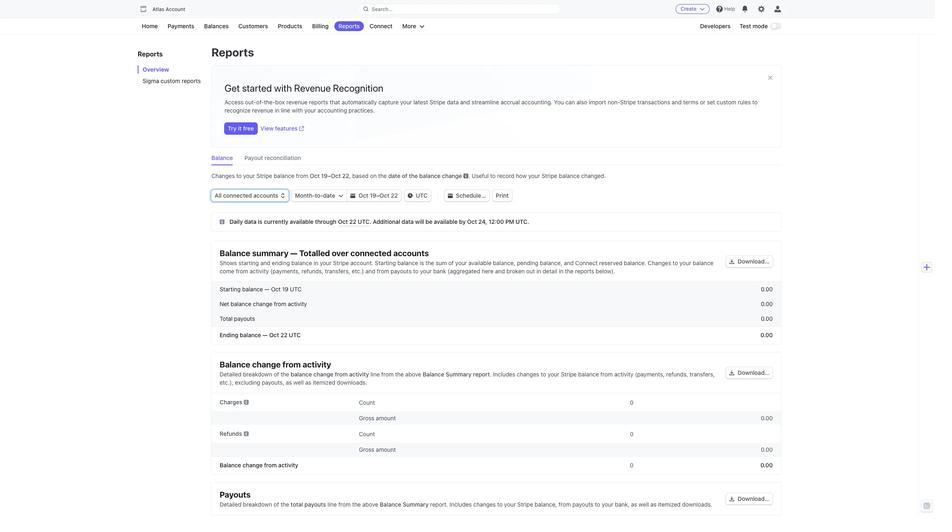 Task type: locate. For each thing, give the bounding box(es) containing it.
count
[[359, 399, 375, 406], [359, 431, 375, 438]]

0 horizontal spatial revenue
[[252, 107, 273, 114]]

revenue down get started with revenue recognition
[[286, 99, 308, 106]]

latest
[[414, 99, 428, 106]]

0 vertical spatial 0
[[630, 399, 634, 406]]

0
[[630, 399, 634, 406], [630, 431, 634, 438], [630, 462, 634, 469]]

terms
[[683, 99, 699, 106]]

data right 'latest'
[[447, 99, 459, 106]]

atlas account
[[152, 6, 185, 12]]

2 vertical spatial 19
[[282, 286, 288, 293]]

is down accounts
[[420, 260, 424, 267]]

0 vertical spatial changes
[[517, 371, 539, 378]]

0 horizontal spatial downloads.
[[337, 380, 367, 387]]

well right payouts,
[[294, 380, 304, 387]]

of up utc button
[[402, 173, 408, 180]]

0 horizontal spatial transfers,
[[325, 268, 350, 275]]

starting
[[375, 260, 396, 267], [220, 286, 241, 293]]

grid containing starting balance —
[[211, 282, 781, 345]]

with up features
[[292, 107, 303, 114]]

1 horizontal spatial reports
[[309, 99, 328, 106]]

mode
[[753, 23, 768, 30]]

etc.)
[[352, 268, 364, 275]]

by
[[459, 218, 466, 225]]

2 vertical spatial .
[[490, 371, 492, 378]]

svg image for download…
[[730, 371, 735, 376]]

0 vertical spatial custom
[[161, 77, 180, 84]]

1 horizontal spatial downloads.
[[682, 502, 713, 509]]

based
[[352, 173, 369, 180]]

capture
[[379, 99, 399, 106]]

custom inside "access out-of-the-box revenue reports that automatically capture your latest stripe data and streamline accrual accounting. you can also import non-stripe transactions and terms or set custom rules to recognize revenue in line with your accounting practices."
[[717, 99, 736, 106]]

–
[[328, 173, 331, 180], [376, 192, 380, 199]]

download… button
[[726, 256, 773, 268], [726, 368, 773, 379], [726, 494, 773, 505]]

products link
[[274, 21, 306, 31]]

stripe inside . includes changes to your stripe balance from activity (payments, refunds, transfers, etc.), excluding payouts, as well as itemized downloads.
[[561, 371, 577, 378]]

0 vertical spatial amount
[[376, 415, 396, 422]]

oct 19 – oct 22
[[359, 192, 398, 199]]

4 row from the top
[[211, 327, 781, 345]]

0 vertical spatial reports
[[182, 77, 201, 84]]

grid for balance summary — totalled over connected accounts
[[211, 282, 781, 345]]

1 vertical spatial svg image
[[220, 220, 225, 225]]

2 gross from the top
[[359, 447, 374, 454]]

0.00 for row containing starting balance —
[[761, 286, 773, 293]]

available inside balance summary — totalled over connected accounts shows starting and ending balance in your stripe account. starting balance is the sum of your available balance, pending balance, and connect reserved balance. changes to your balance come from activity (payments, refunds, transfers, etc.) and from payouts to your bank (aggregated here and broken out in detail in the reports below).
[[469, 260, 492, 267]]

reports right billing at left top
[[339, 23, 360, 30]]

breakdown inside payouts detailed breakdown of the total payouts line from the above balance summary report. includes changes to your stripe balance, from payouts to your bank, as well as itemized downloads.
[[243, 502, 272, 509]]

2 vertical spatial download…
[[738, 496, 770, 503]]

0 vertical spatial includes
[[493, 371, 515, 378]]

0 vertical spatial summary
[[446, 371, 472, 378]]

count for charges
[[359, 399, 375, 406]]

in down totalled
[[314, 260, 318, 267]]

(aggregated
[[448, 268, 480, 275]]

summary inside payouts detailed breakdown of the total payouts line from the above balance summary report. includes changes to your stripe balance, from payouts to your bank, as well as itemized downloads.
[[403, 502, 429, 509]]

transfers,
[[325, 268, 350, 275], [690, 371, 715, 378]]

0 horizontal spatial well
[[294, 380, 304, 387]]

9 row from the top
[[211, 457, 781, 475]]

19 inside row
[[282, 286, 288, 293]]

above
[[405, 371, 421, 378], [362, 502, 378, 509]]

is inside balance summary — totalled over connected accounts shows starting and ending balance in your stripe account. starting balance is the sum of your available balance, pending balance, and connect reserved balance. changes to your balance come from activity (payments, refunds, transfers, etc.) and from payouts to your bank (aggregated here and broken out in detail in the reports below).
[[420, 260, 424, 267]]

available up here
[[469, 260, 492, 267]]

total payouts
[[220, 316, 255, 323]]

1 horizontal spatial line
[[328, 502, 337, 509]]

svg image for schedule…
[[448, 193, 453, 198]]

1 0.00 cell from the top
[[638, 415, 773, 422]]

connect down search…
[[370, 23, 393, 30]]

— left totalled
[[290, 249, 298, 258]]

oct right through
[[338, 218, 348, 225]]

1 horizontal spatial 19
[[321, 173, 328, 180]]

of right sum
[[448, 260, 454, 267]]

download…
[[738, 258, 770, 265], [738, 370, 770, 377], [738, 496, 770, 503]]

payouts right total
[[234, 316, 255, 323]]

19 up to-
[[321, 173, 328, 180]]

row
[[211, 282, 781, 297], [211, 297, 781, 312], [211, 312, 781, 327], [211, 327, 781, 345], [211, 394, 781, 412], [211, 412, 781, 425], [211, 425, 781, 443], [211, 443, 781, 457], [211, 457, 781, 475], [211, 516, 781, 517]]

custom down overview link
[[161, 77, 180, 84]]

line inside payouts detailed breakdown of the total payouts line from the above balance summary report. includes changes to your stripe balance, from payouts to your bank, as well as itemized downloads.
[[328, 502, 337, 509]]

2 detailed from the top
[[220, 502, 242, 509]]

0 vertical spatial 0.00 cell
[[638, 415, 773, 422]]

notifications image
[[742, 6, 748, 12]]

0 vertical spatial line
[[281, 107, 290, 114]]

1 download… from the top
[[738, 258, 770, 265]]

3 download… from the top
[[738, 496, 770, 503]]

1 vertical spatial count
[[359, 431, 375, 438]]

balance change from activity for detailed breakdown of the
[[220, 360, 331, 370]]

view features
[[261, 125, 298, 132]]

home
[[142, 23, 158, 30]]

1 horizontal spatial refunds,
[[666, 371, 688, 378]]

available left through
[[290, 218, 314, 225]]

detailed inside payouts detailed breakdown of the total payouts line from the above balance summary report. includes changes to your stripe balance, from payouts to your bank, as well as itemized downloads.
[[220, 502, 242, 509]]

0 vertical spatial above
[[405, 371, 421, 378]]

0 vertical spatial 0 cell
[[498, 397, 634, 409]]

2 amount from the top
[[376, 447, 396, 454]]

date right month-
[[323, 192, 335, 199]]

19 down on
[[370, 192, 376, 199]]

1 vertical spatial includes
[[450, 502, 472, 509]]

gross amount for charges
[[359, 415, 396, 422]]

1 vertical spatial changes
[[648, 260, 671, 267]]

try
[[228, 125, 237, 132]]

starting up 'net'
[[220, 286, 241, 293]]

1 horizontal spatial above
[[405, 371, 421, 378]]

0.00 for third row from the bottom of the reports loading completed element
[[761, 447, 773, 454]]

revenue down of-
[[252, 107, 273, 114]]

additional
[[373, 218, 400, 225]]

0 cell for charges
[[498, 397, 634, 409]]

0 horizontal spatial date
[[323, 192, 335, 199]]

. for includes
[[490, 371, 492, 378]]

activity inside . includes changes to your stripe balance from activity (payments, refunds, transfers, etc.), excluding payouts, as well as itemized downloads.
[[614, 371, 634, 378]]

month-
[[295, 192, 315, 199]]

with inside "access out-of-the-box revenue reports that automatically capture your latest stripe data and streamline accrual accounting. you can also import non-stripe transactions and terms or set custom rules to recognize revenue in line with your accounting practices."
[[292, 107, 303, 114]]

payout reconciliation
[[244, 155, 301, 161]]

1 gross amount from the top
[[359, 415, 396, 422]]

here
[[482, 268, 494, 275]]

itemized inside . includes changes to your stripe balance from activity (payments, refunds, transfers, etc.), excluding payouts, as well as itemized downloads.
[[313, 380, 335, 387]]

1 gross from the top
[[359, 415, 374, 422]]

of left total at left bottom
[[274, 502, 279, 509]]

atlas account button
[[138, 3, 194, 15]]

in right detail
[[559, 268, 564, 275]]

changes down balance link
[[211, 173, 235, 180]]

– down on
[[376, 192, 380, 199]]

0 vertical spatial with
[[274, 82, 292, 94]]

is
[[258, 218, 262, 225], [420, 260, 424, 267]]

2 horizontal spatial svg image
[[730, 371, 735, 376]]

1 balance change from activity from the top
[[220, 360, 331, 370]]

2 0 cell from the top
[[498, 429, 634, 440]]

1 0 cell from the top
[[498, 397, 634, 409]]

summary left report.
[[403, 502, 429, 509]]

payouts
[[220, 491, 251, 500]]

1 0 from the top
[[630, 399, 634, 406]]

1 horizontal spatial itemized
[[658, 502, 681, 509]]

refunds, inside . includes changes to your stripe balance from activity (payments, refunds, transfers, etc.), excluding payouts, as well as itemized downloads.
[[666, 371, 688, 378]]

create button
[[676, 4, 710, 14]]

7 row from the top
[[211, 425, 781, 443]]

grid
[[211, 282, 781, 345], [211, 394, 781, 475]]

downloads.
[[337, 380, 367, 387], [682, 502, 713, 509]]

1 vertical spatial line
[[371, 371, 380, 378]]

2 grid from the top
[[211, 394, 781, 475]]

2 horizontal spatial .
[[490, 371, 492, 378]]

3 download… button from the top
[[726, 494, 773, 505]]

2 0 from the top
[[630, 431, 634, 438]]

1 vertical spatial summary
[[403, 502, 429, 509]]

1 vertical spatial is
[[420, 260, 424, 267]]

1 vertical spatial downloads.
[[682, 502, 713, 509]]

detailed breakdown of the balance change from activity line from the above balance summary report
[[220, 371, 490, 378]]

3 row from the top
[[211, 312, 781, 327]]

svg image
[[339, 193, 343, 198], [350, 193, 355, 198], [408, 193, 413, 198], [730, 259, 735, 264], [730, 497, 735, 502]]

1 grid from the top
[[211, 282, 781, 345]]

includes right report.
[[450, 502, 472, 509]]

in right 'out'
[[537, 268, 541, 275]]

19 up net balance change from activity
[[282, 286, 288, 293]]

1 vertical spatial download…
[[738, 370, 770, 377]]

test mode
[[740, 23, 768, 30]]

0 vertical spatial grid
[[211, 282, 781, 345]]

svg image
[[448, 193, 453, 198], [220, 220, 225, 225], [730, 371, 735, 376]]

oct up additional
[[380, 192, 389, 199]]

0 horizontal spatial starting
[[220, 286, 241, 293]]

custom inside sigma custom reports link
[[161, 77, 180, 84]]

0 cell for refunds
[[498, 429, 634, 440]]

0 for charges
[[630, 399, 634, 406]]

svg image inside month-to-date popup button
[[339, 193, 343, 198]]

detailed down payouts
[[220, 502, 242, 509]]

of up payouts,
[[274, 371, 279, 378]]

payouts inside row
[[234, 316, 255, 323]]

22 down net balance change from activity
[[281, 332, 288, 339]]

1 horizontal spatial .
[[469, 173, 470, 180]]

0 vertical spatial .
[[469, 173, 470, 180]]

balance,
[[493, 260, 515, 267], [540, 260, 562, 267], [535, 502, 557, 509]]

2 breakdown from the top
[[243, 502, 272, 509]]

1 amount from the top
[[376, 415, 396, 422]]

2 vertical spatial download… button
[[726, 494, 773, 505]]

reports down the balances link
[[211, 45, 254, 59]]

daily
[[230, 218, 243, 225]]

1 vertical spatial refunds,
[[666, 371, 688, 378]]

date right on
[[388, 173, 401, 180]]

reports loading completed element
[[211, 66, 781, 517]]

of inside balance summary — totalled over connected accounts shows starting and ending balance in your stripe account. starting balance is the sum of your available balance, pending balance, and connect reserved balance. changes to your balance come from activity (payments, refunds, transfers, etc.) and from payouts to your bank (aggregated here and broken out in detail in the reports below).
[[448, 260, 454, 267]]

changes to your stripe balance from oct 19 – oct 22 , based on the
[[211, 173, 387, 180]]

reports inside "access out-of-the-box revenue reports that automatically capture your latest stripe data and streamline accrual accounting. you can also import non-stripe transactions and terms or set custom rules to recognize revenue in line with your accounting practices."
[[309, 99, 328, 106]]

reports up overview
[[138, 50, 163, 58]]

downloads. inside payouts detailed breakdown of the total payouts line from the above balance summary report. includes changes to your stripe balance, from payouts to your bank, as well as itemized downloads.
[[682, 502, 713, 509]]

1 vertical spatial gross
[[359, 447, 374, 454]]

data right the daily on the top of page
[[244, 218, 256, 225]]

1 vertical spatial transfers,
[[690, 371, 715, 378]]

1 horizontal spatial changes
[[648, 260, 671, 267]]

(payments, inside balance summary — totalled over connected accounts shows starting and ending balance in your stripe account. starting balance is the sum of your available balance, pending balance, and connect reserved balance. changes to your balance come from activity (payments, refunds, transfers, etc.) and from payouts to your bank (aggregated here and broken out in detail in the reports below).
[[270, 268, 300, 275]]

breakdown down payouts
[[243, 502, 272, 509]]

recognition
[[333, 82, 384, 94]]

print
[[496, 192, 509, 199]]

changes
[[517, 371, 539, 378], [473, 502, 496, 509]]

2 count from the top
[[359, 431, 375, 438]]

— up net balance change from activity
[[265, 286, 269, 293]]

with up "box"
[[274, 82, 292, 94]]

1 row from the top
[[211, 282, 781, 297]]

below).
[[596, 268, 615, 275]]

balance.
[[624, 260, 646, 267]]

0 horizontal spatial changes
[[473, 502, 496, 509]]

1 count from the top
[[359, 399, 375, 406]]

pm
[[506, 218, 514, 225]]

breakdown
[[243, 371, 272, 378], [243, 502, 272, 509]]

2 gross amount from the top
[[359, 447, 396, 454]]

available left by
[[434, 218, 458, 225]]

— for 22
[[263, 332, 268, 339]]

reserved
[[599, 260, 623, 267]]

0 horizontal spatial includes
[[450, 502, 472, 509]]

0 vertical spatial gross amount
[[359, 415, 396, 422]]

1 vertical spatial amount
[[376, 447, 396, 454]]

to-
[[315, 192, 323, 199]]

net
[[220, 301, 229, 308]]

2 vertical spatial reports
[[575, 268, 594, 275]]

amount
[[376, 415, 396, 422], [376, 447, 396, 454]]

utc
[[416, 192, 428, 199], [358, 218, 370, 225], [290, 286, 302, 293], [289, 332, 301, 339]]

data inside "access out-of-the-box revenue reports that automatically capture your latest stripe data and streamline accrual accounting. you can also import non-stripe transactions and terms or set custom rules to recognize revenue in line with your accounting practices."
[[447, 99, 459, 106]]

tab list
[[211, 152, 781, 166]]

1 horizontal spatial starting
[[375, 260, 396, 267]]

connect inside balance summary — totalled over connected accounts shows starting and ending balance in your stripe account. starting balance is the sum of your available balance, pending balance, and connect reserved balance. changes to your balance come from activity (payments, refunds, transfers, etc.) and from payouts to your bank (aggregated here and broken out in detail in the reports below).
[[575, 260, 598, 267]]

svg image inside "schedule…" button
[[448, 193, 453, 198]]

from
[[296, 173, 308, 180], [236, 268, 248, 275], [377, 268, 389, 275], [274, 301, 286, 308], [283, 360, 301, 370], [335, 371, 348, 378], [381, 371, 394, 378], [601, 371, 613, 378], [264, 462, 277, 469], [338, 502, 351, 509], [559, 502, 571, 509]]

count for refunds
[[359, 431, 375, 438]]

payouts right total at left bottom
[[305, 502, 326, 509]]

detailed up etc.),
[[220, 371, 242, 378]]

1 download… button from the top
[[726, 256, 773, 268]]

0 for refunds
[[630, 431, 634, 438]]

changes right balance.
[[648, 260, 671, 267]]

svg image inside utc button
[[408, 193, 413, 198]]

0 cell
[[498, 397, 634, 409], [498, 429, 634, 440]]

– left ,
[[328, 173, 331, 180]]

0 vertical spatial starting
[[375, 260, 396, 267]]

the
[[378, 173, 387, 180], [409, 173, 418, 180], [426, 260, 434, 267], [565, 268, 574, 275], [281, 371, 289, 378], [395, 371, 404, 378], [281, 502, 289, 509], [352, 502, 361, 509]]

0 horizontal spatial (payments,
[[270, 268, 300, 275]]

stripe inside balance summary — totalled over connected accounts shows starting and ending balance in your stripe account. starting balance is the sum of your available balance, pending balance, and connect reserved balance. changes to your balance come from activity (payments, refunds, transfers, etc.) and from payouts to your bank (aggregated here and broken out in detail in the reports below).
[[333, 260, 349, 267]]

0 horizontal spatial connect
[[370, 23, 393, 30]]

2 horizontal spatial data
[[447, 99, 459, 106]]

1 horizontal spatial includes
[[493, 371, 515, 378]]

of inside payouts detailed breakdown of the total payouts line from the above balance summary report. includes changes to your stripe balance, from payouts to your bank, as well as itemized downloads.
[[274, 502, 279, 509]]

data left "will"
[[402, 218, 414, 225]]

reports left below).
[[575, 268, 594, 275]]

0 horizontal spatial line
[[281, 107, 290, 114]]

1 vertical spatial 0.00 cell
[[638, 447, 773, 454]]

5 row from the top
[[211, 394, 781, 412]]

oct
[[310, 173, 320, 180], [331, 173, 341, 180], [359, 192, 368, 199], [380, 192, 389, 199], [338, 218, 348, 225], [467, 218, 477, 225], [271, 286, 281, 293], [269, 332, 279, 339]]

1 vertical spatial download… button
[[726, 368, 773, 379]]

12:00
[[489, 218, 504, 225]]

— down net balance change from activity
[[263, 332, 268, 339]]

home link
[[138, 21, 162, 31]]

0.00 for row containing ending balance —
[[761, 332, 773, 339]]

balances link
[[200, 21, 233, 31]]

0 vertical spatial itemized
[[313, 380, 335, 387]]

1 vertical spatial 0 cell
[[498, 429, 634, 440]]

or
[[700, 99, 706, 106]]

0.00 cell
[[638, 415, 773, 422], [638, 447, 773, 454]]

billing
[[312, 23, 329, 30]]

10 row from the top
[[211, 516, 781, 517]]

your
[[400, 99, 412, 106], [304, 107, 316, 114], [243, 173, 255, 180], [529, 173, 540, 180], [320, 260, 332, 267], [455, 260, 467, 267], [680, 260, 691, 267], [420, 268, 432, 275], [548, 371, 559, 378], [504, 502, 516, 509], [602, 502, 614, 509]]

changes inside balance summary — totalled over connected accounts shows starting and ending balance in your stripe account. starting balance is the sum of your available balance, pending balance, and connect reserved balance. changes to your balance come from activity (payments, refunds, transfers, etc.) and from payouts to your bank (aggregated here and broken out in detail in the reports below).
[[648, 260, 671, 267]]

to inside . includes changes to your stripe balance from activity (payments, refunds, transfers, etc.), excluding payouts, as well as itemized downloads.
[[541, 371, 546, 378]]

download… for payouts
[[738, 496, 770, 503]]

try it free button
[[225, 123, 257, 134]]

date inside popup button
[[323, 192, 335, 199]]

0 vertical spatial breakdown
[[243, 371, 272, 378]]

— inside balance summary — totalled over connected accounts shows starting and ending balance in your stripe account. starting balance is the sum of your available balance, pending balance, and connect reserved balance. changes to your balance come from activity (payments, refunds, transfers, etc.) and from payouts to your bank (aggregated here and broken out in detail in the reports below).
[[290, 249, 298, 258]]

2 row from the top
[[211, 297, 781, 312]]

2 download… button from the top
[[726, 368, 773, 379]]

1 vertical spatial with
[[292, 107, 303, 114]]

line inside "access out-of-the-box revenue reports that automatically capture your latest stripe data and streamline accrual accounting. you can also import non-stripe transactions and terms or set custom rules to recognize revenue in line with your accounting practices."
[[281, 107, 290, 114]]

0 vertical spatial revenue
[[286, 99, 308, 106]]

activity inside balance summary — totalled over connected accounts shows starting and ending balance in your stripe account. starting balance is the sum of your available balance, pending balance, and connect reserved balance. changes to your balance come from activity (payments, refunds, transfers, etc.) and from payouts to your bank (aggregated here and broken out in detail in the reports below).
[[250, 268, 269, 275]]

starting balance — oct 19 utc
[[220, 286, 302, 293]]

0 horizontal spatial above
[[362, 502, 378, 509]]

grid containing charges
[[211, 394, 781, 475]]

0 vertical spatial date
[[388, 173, 401, 180]]

report
[[473, 371, 490, 378]]

1 vertical spatial gross amount
[[359, 447, 396, 454]]

oct up net balance change from activity
[[271, 286, 281, 293]]

row containing total payouts
[[211, 312, 781, 327]]

0 horizontal spatial refunds,
[[302, 268, 324, 275]]

22
[[342, 173, 349, 180], [391, 192, 398, 199], [349, 218, 356, 225], [281, 332, 288, 339]]

0 vertical spatial transfers,
[[325, 268, 350, 275]]

balance change from activity up payouts,
[[220, 360, 331, 370]]

is left the currently
[[258, 218, 262, 225]]

balance change from activity up payouts
[[220, 462, 298, 469]]

0 horizontal spatial data
[[244, 218, 256, 225]]

— for 19
[[265, 286, 269, 293]]

1 vertical spatial starting
[[220, 286, 241, 293]]

1 horizontal spatial is
[[420, 260, 424, 267]]

0 vertical spatial detailed
[[220, 371, 242, 378]]

1 horizontal spatial (payments,
[[635, 371, 665, 378]]

in down "box"
[[275, 107, 279, 114]]

1 vertical spatial reports
[[309, 99, 328, 106]]

0 vertical spatial changes
[[211, 173, 235, 180]]

1 vertical spatial balance change from activity
[[220, 462, 298, 469]]

accounting
[[318, 107, 347, 114]]

line
[[281, 107, 290, 114], [371, 371, 380, 378], [328, 502, 337, 509]]

reports
[[182, 77, 201, 84], [309, 99, 328, 106], [575, 268, 594, 275]]

reports down revenue at top
[[309, 99, 328, 106]]

summary left report
[[446, 371, 472, 378]]

2 0.00 cell from the top
[[638, 447, 773, 454]]

. includes changes to your stripe balance from activity (payments, refunds, transfers, etc.), excluding payouts, as well as itemized downloads.
[[220, 371, 715, 387]]

customers
[[239, 23, 268, 30]]

0 horizontal spatial available
[[290, 218, 314, 225]]

connect up below).
[[575, 260, 598, 267]]

gross amount for refunds
[[359, 447, 396, 454]]

well right bank,
[[639, 502, 649, 509]]

0 horizontal spatial summary
[[403, 502, 429, 509]]

month-to-date
[[295, 192, 335, 199]]

activity
[[250, 268, 269, 275], [288, 301, 307, 308], [303, 360, 331, 370], [349, 371, 369, 378], [614, 371, 634, 378], [278, 462, 298, 469]]

breakdown up excluding
[[243, 371, 272, 378]]

1 horizontal spatial data
[[402, 218, 414, 225]]

0 vertical spatial –
[[328, 173, 331, 180]]

1 vertical spatial 0
[[630, 431, 634, 438]]

recognize
[[225, 107, 251, 114]]

starting down connected
[[375, 260, 396, 267]]

0 horizontal spatial 19
[[282, 286, 288, 293]]

detailed
[[220, 371, 242, 378], [220, 502, 242, 509]]

oct down based
[[359, 192, 368, 199]]

payouts down accounts
[[391, 268, 412, 275]]

0 vertical spatial well
[[294, 380, 304, 387]]

. inside . includes changes to your stripe balance from activity (payments, refunds, transfers, etc.), excluding payouts, as well as itemized downloads.
[[490, 371, 492, 378]]

1 breakdown from the top
[[243, 371, 272, 378]]

1 vertical spatial .
[[370, 218, 371, 225]]

date
[[388, 173, 401, 180], [323, 192, 335, 199]]

1 vertical spatial –
[[376, 192, 380, 199]]

balance inside payouts detailed breakdown of the total payouts line from the above balance summary report. includes changes to your stripe balance, from payouts to your bank, as well as itemized downloads.
[[380, 502, 401, 509]]

payout
[[244, 155, 263, 161]]

balance inside . includes changes to your stripe balance from activity (payments, refunds, transfers, etc.), excluding payouts, as well as itemized downloads.
[[578, 371, 599, 378]]

help button
[[713, 2, 739, 16]]

2 vertical spatial 0
[[630, 462, 634, 469]]

reports down overview link
[[182, 77, 201, 84]]

includes right report
[[493, 371, 515, 378]]

1 horizontal spatial changes
[[517, 371, 539, 378]]

accrual
[[501, 99, 520, 106]]

of
[[402, 173, 408, 180], [448, 260, 454, 267], [274, 371, 279, 378], [274, 502, 279, 509]]

0 vertical spatial balance change from activity
[[220, 360, 331, 370]]

ending
[[220, 332, 238, 339]]

8 row from the top
[[211, 443, 781, 457]]

2 balance change from activity from the top
[[220, 462, 298, 469]]

1 horizontal spatial date
[[388, 173, 401, 180]]

custom right set
[[717, 99, 736, 106]]

row containing net balance change from activity
[[211, 297, 781, 312]]

0.00 cell for refunds
[[638, 447, 773, 454]]



Task type: describe. For each thing, give the bounding box(es) containing it.
overview
[[143, 66, 169, 73]]

ending
[[272, 260, 290, 267]]

will
[[415, 218, 424, 225]]

0 horizontal spatial .
[[370, 218, 371, 225]]

out-
[[245, 99, 256, 106]]

charges
[[220, 399, 242, 406]]

can
[[566, 99, 575, 106]]

etc.),
[[220, 380, 233, 387]]

currently
[[264, 218, 288, 225]]

2 horizontal spatial reports
[[339, 23, 360, 30]]

utc inside button
[[416, 192, 428, 199]]

downloads. inside . includes changes to your stripe balance from activity (payments, refunds, transfers, etc.), excluding payouts, as well as itemized downloads.
[[337, 380, 367, 387]]

Search… text field
[[359, 4, 560, 14]]

well inside . includes changes to your stripe balance from activity (payments, refunds, transfers, etc.), excluding payouts, as well as itemized downloads.
[[294, 380, 304, 387]]

month-to-date button
[[292, 190, 347, 202]]

row containing charges
[[211, 394, 781, 412]]

schedule… button
[[445, 190, 489, 202]]

changes inside payouts detailed breakdown of the total payouts line from the above balance summary report. includes changes to your stripe balance, from payouts to your bank, as well as itemized downloads.
[[473, 502, 496, 509]]

you
[[554, 99, 564, 106]]

gross for refunds
[[359, 447, 374, 454]]

how
[[516, 173, 527, 180]]

download… for accounts
[[738, 258, 770, 265]]

3 0 from the top
[[630, 462, 634, 469]]

payments link
[[164, 21, 198, 31]]

grid for balance change from activity
[[211, 394, 781, 475]]

payouts detailed breakdown of the total payouts line from the above balance summary report. includes changes to your stripe balance, from payouts to your bank, as well as itemized downloads.
[[220, 491, 713, 509]]

help
[[725, 6, 735, 12]]

billing link
[[308, 21, 333, 31]]

to inside "access out-of-the-box revenue reports that automatically capture your latest stripe data and streamline accrual accounting. you can also import non-stripe transactions and terms or set custom rules to recognize revenue in line with your accounting practices."
[[753, 99, 758, 106]]

1 horizontal spatial –
[[376, 192, 380, 199]]

from inside . includes changes to your stripe balance from activity (payments, refunds, transfers, etc.), excluding payouts, as well as itemized downloads.
[[601, 371, 613, 378]]

well inside payouts detailed breakdown of the total payouts line from the above balance summary report. includes changes to your stripe balance, from payouts to your bank, as well as itemized downloads.
[[639, 502, 649, 509]]

balance, inside payouts detailed breakdown of the total payouts line from the above balance summary report. includes changes to your stripe balance, from payouts to your bank, as well as itemized downloads.
[[535, 502, 557, 509]]

balance inside balance summary — totalled over connected accounts shows starting and ending balance in your stripe account. starting balance is the sum of your available balance, pending balance, and connect reserved balance. changes to your balance come from activity (payments, refunds, transfers, etc.) and from payouts to your bank (aggregated here and broken out in detail in the reports below).
[[220, 249, 250, 258]]

includes inside payouts detailed breakdown of the total payouts line from the above balance summary report. includes changes to your stripe balance, from payouts to your bank, as well as itemized downloads.
[[450, 502, 472, 509]]

more button
[[398, 21, 429, 31]]

utc.
[[516, 218, 529, 225]]

transfers, inside balance summary — totalled over connected accounts shows starting and ending balance in your stripe account. starting balance is the sum of your available balance, pending balance, and connect reserved balance. changes to your balance come from activity (payments, refunds, transfers, etc.) and from payouts to your bank (aggregated here and broken out in detail in the reports below).
[[325, 268, 350, 275]]

payouts left bank,
[[573, 502, 594, 509]]

import
[[589, 99, 606, 106]]

1 vertical spatial 19
[[370, 192, 376, 199]]

useful
[[472, 173, 489, 180]]

,
[[349, 173, 351, 180]]

shows
[[220, 260, 237, 267]]

6 row from the top
[[211, 412, 781, 425]]

tab list containing balance
[[211, 152, 781, 166]]

record
[[497, 173, 515, 180]]

started
[[242, 82, 272, 94]]

connected
[[351, 249, 392, 258]]

1 horizontal spatial available
[[434, 218, 458, 225]]

of-
[[256, 99, 264, 106]]

above inside payouts detailed breakdown of the total payouts line from the above balance summary report. includes changes to your stripe balance, from payouts to your bank, as well as itemized downloads.
[[362, 502, 378, 509]]

connect inside 'link'
[[370, 23, 393, 30]]

1 detailed from the top
[[220, 371, 242, 378]]

starting inside balance summary — totalled over connected accounts shows starting and ending balance in your stripe account. starting balance is the sum of your available balance, pending balance, and connect reserved balance. changes to your balance come from activity (payments, refunds, transfers, etc.) and from payouts to your bank (aggregated here and broken out in detail in the reports below).
[[375, 260, 396, 267]]

schedule…
[[456, 192, 486, 199]]

— for over
[[290, 249, 298, 258]]

starting inside row
[[220, 286, 241, 293]]

payouts,
[[262, 380, 284, 387]]

0 horizontal spatial reports
[[182, 77, 201, 84]]

svg image for daily data is currently available through
[[220, 220, 225, 225]]

download… button for payouts
[[726, 494, 773, 505]]

features
[[275, 125, 298, 132]]

accounts
[[393, 249, 429, 258]]

0.00 cell for charges
[[638, 415, 773, 422]]

reports inside balance summary — totalled over connected accounts shows starting and ending balance in your stripe account. starting balance is the sum of your available balance, pending balance, and connect reserved balance. changes to your balance come from activity (payments, refunds, transfers, etc.) and from payouts to your bank (aggregated here and broken out in detail in the reports below).
[[575, 268, 594, 275]]

account.
[[350, 260, 373, 267]]

account
[[166, 6, 185, 12]]

changes inside . includes changes to your stripe balance from activity (payments, refunds, transfers, etc.), excluding payouts, as well as itemized downloads.
[[517, 371, 539, 378]]

0.00 for 6th row from the top of the reports loading completed element
[[761, 415, 773, 422]]

the-
[[264, 99, 275, 106]]

amount for refunds
[[376, 447, 396, 454]]

gross for charges
[[359, 415, 374, 422]]

sigma custom reports
[[143, 77, 201, 84]]

automatically
[[342, 99, 377, 106]]

print button
[[493, 190, 512, 202]]

oct left ,
[[331, 173, 341, 180]]

transfers, inside . includes changes to your stripe balance from activity (payments, refunds, transfers, etc.), excluding payouts, as well as itemized downloads.
[[690, 371, 715, 378]]

developers
[[700, 23, 731, 30]]

stripe inside payouts detailed breakdown of the total payouts line from the above balance summary report. includes changes to your stripe balance, from payouts to your bank, as well as itemized downloads.
[[518, 502, 533, 509]]

over
[[332, 249, 349, 258]]

pending
[[517, 260, 539, 267]]

revenue
[[294, 82, 331, 94]]

bank,
[[615, 502, 630, 509]]

2 horizontal spatial line
[[371, 371, 380, 378]]

. for useful
[[469, 173, 470, 180]]

0 horizontal spatial is
[[258, 218, 262, 225]]

payments
[[168, 23, 194, 30]]

access
[[225, 99, 244, 106]]

oct right by
[[467, 218, 477, 225]]

it
[[238, 125, 242, 132]]

(payments, inside . includes changes to your stripe balance from activity (payments, refunds, transfers, etc.), excluding payouts, as well as itemized downloads.
[[635, 371, 665, 378]]

includes inside . includes changes to your stripe balance from activity (payments, refunds, transfers, etc.), excluding payouts, as well as itemized downloads.
[[493, 371, 515, 378]]

broken
[[507, 268, 525, 275]]

reports link
[[334, 21, 364, 31]]

excluding
[[235, 380, 260, 387]]

2 download… from the top
[[738, 370, 770, 377]]

24,
[[479, 218, 487, 225]]

be
[[426, 218, 433, 225]]

get started with revenue recognition
[[225, 82, 384, 94]]

out
[[526, 268, 535, 275]]

total
[[220, 316, 233, 323]]

amount for charges
[[376, 415, 396, 422]]

create
[[681, 6, 697, 12]]

. useful to record how your stripe balance changed.
[[469, 173, 606, 180]]

itemized inside payouts detailed breakdown of the total payouts line from the above balance summary report. includes changes to your stripe balance, from payouts to your bank, as well as itemized downloads.
[[658, 502, 681, 509]]

balance change from activity for 0
[[220, 462, 298, 469]]

changed.
[[581, 173, 606, 180]]

non-
[[608, 99, 620, 106]]

products
[[278, 23, 302, 30]]

22 left based
[[342, 173, 349, 180]]

come
[[220, 268, 234, 275]]

that
[[330, 99, 340, 106]]

access out-of-the-box revenue reports that automatically capture your latest stripe data and streamline accrual accounting. you can also import non-stripe transactions and terms or set custom rules to recognize revenue in line with your accounting practices.
[[225, 99, 758, 114]]

atlas
[[152, 6, 164, 12]]

row containing starting balance —
[[211, 282, 781, 297]]

0 horizontal spatial changes
[[211, 173, 235, 180]]

0.00 for row containing total payouts
[[761, 316, 773, 323]]

report.
[[430, 502, 448, 509]]

oct down net balance change from activity
[[269, 332, 279, 339]]

1 horizontal spatial reports
[[211, 45, 254, 59]]

view features link
[[261, 125, 304, 133]]

set
[[707, 99, 715, 106]]

rules
[[738, 99, 751, 106]]

test
[[740, 23, 751, 30]]

0 horizontal spatial reports
[[138, 50, 163, 58]]

summary
[[252, 249, 289, 258]]

utc button
[[404, 190, 431, 202]]

download… button for accounts
[[726, 256, 773, 268]]

ending balance — oct 22 utc
[[220, 332, 301, 339]]

row containing refunds
[[211, 425, 781, 443]]

22 left utc button
[[391, 192, 398, 199]]

0 vertical spatial 19
[[321, 173, 328, 180]]

starting
[[239, 260, 259, 267]]

through
[[315, 218, 336, 225]]

1 vertical spatial revenue
[[252, 107, 273, 114]]

Search… search field
[[359, 4, 560, 14]]

refunds, inside balance summary — totalled over connected accounts shows starting and ending balance in your stripe account. starting balance is the sum of your available balance, pending balance, and connect reserved balance. changes to your balance come from activity (payments, refunds, transfers, etc.) and from payouts to your bank (aggregated here and broken out in detail in the reports below).
[[302, 268, 324, 275]]

22 right through
[[349, 218, 356, 225]]

payout reconciliation link
[[244, 152, 306, 166]]

oct up month-to-date
[[310, 173, 320, 180]]

row containing balance change from activity
[[211, 457, 781, 475]]

row containing ending balance —
[[211, 327, 781, 345]]

net balance change from activity
[[220, 301, 307, 308]]

daily data is currently available through oct 22 utc . additional data will be available by oct 24, 12:00 pm utc.
[[230, 218, 529, 225]]

detail
[[543, 268, 557, 275]]

in inside "access out-of-the-box revenue reports that automatically capture your latest stripe data and streamline accrual accounting. you can also import non-stripe transactions and terms or set custom rules to recognize revenue in line with your accounting practices."
[[275, 107, 279, 114]]

your inside . includes changes to your stripe balance from activity (payments, refunds, transfers, etc.), excluding payouts, as well as itemized downloads.
[[548, 371, 559, 378]]

payouts inside balance summary — totalled over connected accounts shows starting and ending balance in your stripe account. starting balance is the sum of your available balance, pending balance, and connect reserved balance. changes to your balance come from activity (payments, refunds, transfers, etc.) and from payouts to your bank (aggregated here and broken out in detail in the reports below).
[[391, 268, 412, 275]]

transactions
[[638, 99, 670, 106]]

also
[[577, 99, 587, 106]]

0 horizontal spatial –
[[328, 173, 331, 180]]

total
[[291, 502, 303, 509]]

0.00 for row containing net balance change from activity
[[761, 301, 773, 308]]

totalled
[[299, 249, 330, 258]]



Task type: vqa. For each thing, say whether or not it's contained in the screenshot.
Clear history Image
no



